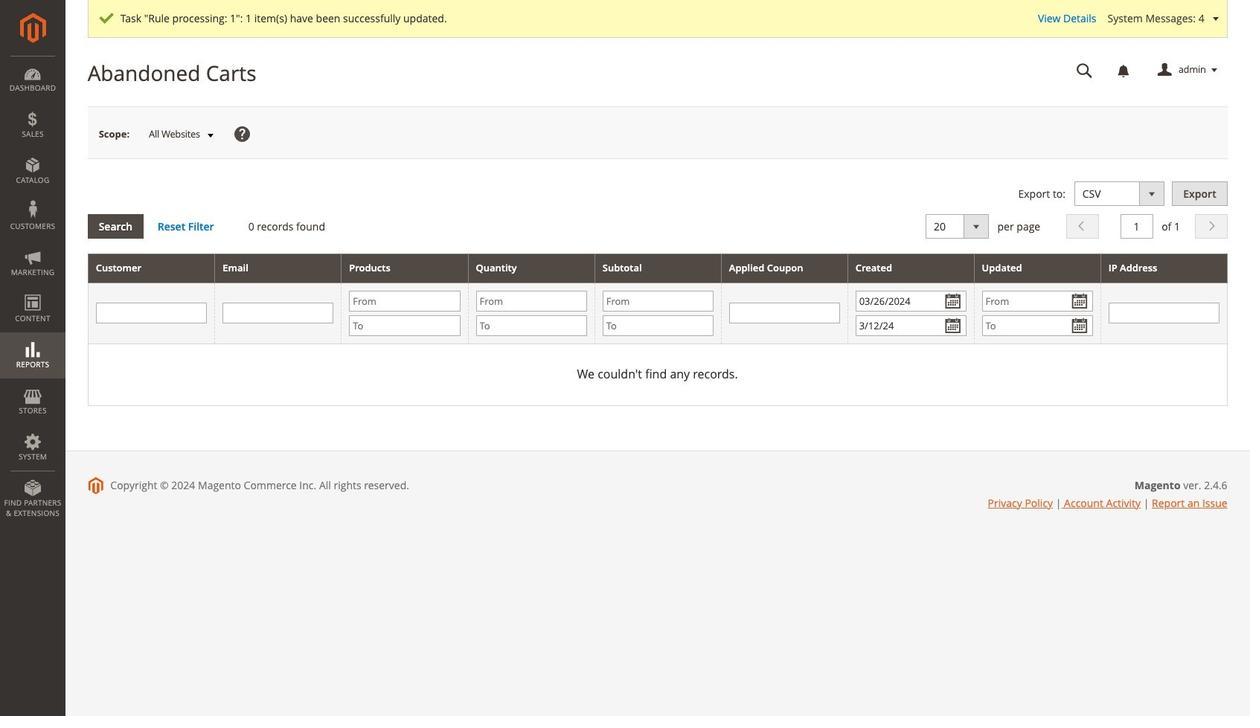 Task type: describe. For each thing, give the bounding box(es) containing it.
from text field for 3rd to text field from left
[[603, 291, 714, 312]]

magento admin panel image
[[20, 13, 46, 43]]

1 to text field from the left
[[349, 316, 460, 336]]

3 from text field from the left
[[982, 291, 1093, 312]]

from text field for 4th to text field from the right
[[349, 291, 460, 312]]



Task type: locate. For each thing, give the bounding box(es) containing it.
4 to text field from the left
[[982, 316, 1093, 336]]

2 to text field from the left
[[476, 316, 587, 336]]

1 from text field from the left
[[349, 291, 460, 312]]

1 from text field from the left
[[476, 291, 587, 312]]

2 from text field from the left
[[603, 291, 714, 312]]

To text field
[[349, 316, 460, 336], [476, 316, 587, 336], [603, 316, 714, 336], [982, 316, 1093, 336]]

None text field
[[1066, 57, 1104, 83], [729, 303, 840, 324], [1066, 57, 1104, 83], [729, 303, 840, 324]]

From text field
[[349, 291, 460, 312], [603, 291, 714, 312]]

2 horizontal spatial from text field
[[982, 291, 1093, 312]]

None text field
[[1121, 215, 1153, 239], [96, 303, 207, 324], [223, 303, 334, 324], [1109, 303, 1220, 324], [1121, 215, 1153, 239], [96, 303, 207, 324], [223, 303, 334, 324], [1109, 303, 1220, 324]]

0 horizontal spatial from text field
[[476, 291, 587, 312]]

2 from text field from the left
[[856, 291, 967, 312]]

3 to text field from the left
[[603, 316, 714, 336]]

1 horizontal spatial from text field
[[603, 291, 714, 312]]

0 horizontal spatial from text field
[[349, 291, 460, 312]]

From text field
[[476, 291, 587, 312], [856, 291, 967, 312], [982, 291, 1093, 312]]

To text field
[[856, 316, 967, 336]]

menu bar
[[0, 56, 66, 526]]

1 horizontal spatial from text field
[[856, 291, 967, 312]]



